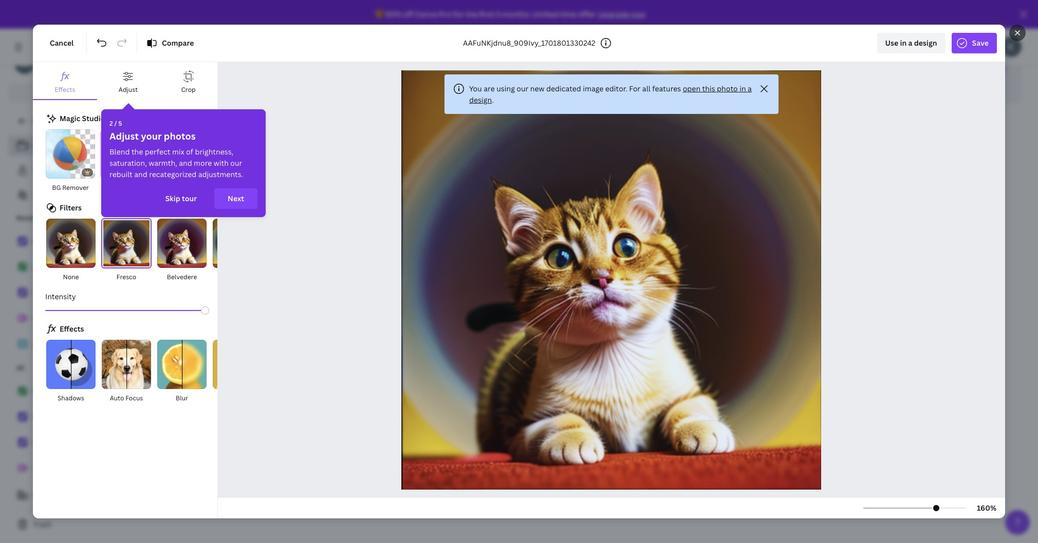 Task type: describe. For each thing, give the bounding box(es) containing it.
g7b8ntapg8a6wmiomieqm2a.jpg
[[291, 481, 409, 490]]

magic eraser button
[[100, 129, 150, 194]]

folders
[[245, 23, 277, 35]]

magic eraser
[[106, 183, 144, 192]]

studio
[[82, 114, 105, 123]]

create for create a folder to easily organize your personal and team content.
[[154, 44, 177, 53]]

me for 2nd 'me thinking' link from the bottom of the page
[[33, 237, 44, 247]]

aafunkjdnu8_909ivy_1701801330242
[[463, 38, 596, 48]]

projects for all projects
[[44, 141, 72, 151]]

🎁
[[375, 9, 384, 19]]

0 vertical spatial our
[[517, 84, 529, 94]]

skip
[[165, 194, 180, 204]]

by-
[[509, 481, 520, 490]]

open this photo in a design
[[469, 84, 752, 105]]

thinker-
[[454, 481, 483, 490]]

untitled inside the untitled design doc
[[588, 302, 617, 311]]

rebuilt
[[109, 170, 133, 179]]

pro inside button
[[86, 88, 98, 98]]

back
[[33, 116, 49, 126]]

images
[[158, 348, 201, 365]]

untitled design button for untitled design video
[[439, 301, 494, 314]]

me thinking meme
[[737, 302, 778, 323]]

2 vertical spatial thinking
[[45, 438, 73, 448]]

trash
[[33, 520, 52, 530]]

1 vertical spatial to
[[51, 116, 59, 126]]

create for create folder
[[175, 68, 198, 78]]

untitled design video
[[439, 302, 494, 323]]

50%
[[386, 9, 402, 19]]

untitled design for flyer
[[33, 464, 87, 474]]

create a folder to easily organize your personal and team content.
[[154, 44, 383, 53]]

crop
[[181, 85, 196, 94]]

0 vertical spatial .
[[645, 9, 647, 19]]

1 me thinking link from the top
[[8, 231, 134, 253]]

flyer for first flyer link from the top of the page
[[33, 288, 50, 298]]

magic edit button
[[154, 129, 205, 194]]

1 me thinking from the top
[[33, 237, 73, 247]]

mix
[[172, 147, 184, 157]]

upgrade now button
[[598, 9, 645, 19]]

in inside use in a design button
[[900, 38, 907, 48]]

now
[[631, 9, 645, 19]]

adjust inside 2 / 5 adjust your photos blend the perfect mix of brightness, saturation, warmth, and more with our rebuilt and recategorized adjustments.
[[109, 130, 139, 142]]

1 vertical spatial .
[[492, 95, 494, 105]]

content.
[[353, 44, 383, 53]]

ago for g7b8ntapg8a6wmiomieqm2a.jpg
[[365, 493, 376, 502]]

a inside button
[[909, 38, 913, 48]]

blend
[[109, 147, 130, 157]]

stay organized with folders
[[154, 23, 277, 35]]

the-thinker-statue-by-auguste-rodin.jpg image • uploaded 5 months ago
[[439, 481, 585, 502]]

are
[[484, 84, 495, 94]]

auto focus
[[110, 394, 143, 403]]

upgrade
[[598, 9, 629, 19]]

list containing flow
[[8, 381, 134, 506]]

of
[[186, 147, 193, 157]]

days for aafunkjdnu8_909ivy_1701801330242.png
[[201, 493, 215, 502]]

5 inside 2 / 5 adjust your photos blend the perfect mix of brightness, saturation, warmth, and more with our rebuilt and recategorized adjustments.
[[118, 119, 122, 128]]

recent
[[16, 214, 37, 223]]

new
[[110, 115, 122, 122]]

focus
[[126, 394, 143, 403]]

our inside 2 / 5 adjust your photos blend the perfect mix of brightness, saturation, warmth, and more with our rebuilt and recategorized adjustments.
[[230, 158, 242, 168]]

offer.
[[578, 9, 597, 19]]

0 vertical spatial with
[[223, 23, 243, 35]]

meme
[[737, 314, 755, 323]]

me thinking button
[[737, 301, 778, 314]]

get
[[48, 88, 61, 98]]

with inside 2 / 5 adjust your photos blend the perfect mix of brightness, saturation, warmth, and more with our rebuilt and recategorized adjustments.
[[214, 158, 229, 168]]

saturation,
[[109, 158, 147, 168]]

magic for eraser
[[106, 183, 123, 192]]

months
[[498, 493, 521, 502]]

use in a design
[[885, 38, 937, 48]]

folder inside button
[[200, 68, 221, 78]]

belvedere
[[167, 273, 197, 282]]

your projects
[[33, 166, 79, 175]]

get canva pro button
[[8, 83, 134, 103]]

magic studio new
[[60, 114, 122, 123]]

crop button
[[159, 62, 217, 99]]

all projects link
[[8, 136, 134, 156]]

for
[[453, 9, 464, 19]]

trash link
[[8, 515, 134, 536]]

the-
[[439, 481, 454, 490]]

1 horizontal spatial the
[[466, 9, 478, 19]]

perfect
[[145, 147, 170, 157]]

2 vertical spatial with
[[59, 190, 74, 200]]

home
[[60, 116, 81, 126]]

all for all
[[16, 364, 24, 373]]

uploaded for aafunkjdnu8_909ivy_1701801330242.png
[[165, 493, 194, 502]]

next
[[228, 194, 244, 204]]

g7b8ntapg8a6wmiomieqm2a.jpg button
[[291, 480, 409, 492]]

flow for second flow link from the top of the page
[[33, 387, 48, 397]]

magic for studio
[[60, 114, 80, 123]]

uploaded for g7b8ntapg8a6wmiomieqm2a.jpg
[[314, 493, 343, 502]]

bg
[[52, 183, 61, 192]]

in inside "open this photo in a design"
[[740, 84, 746, 94]]

create folder button
[[154, 63, 229, 83]]

use in a design button
[[877, 33, 946, 53]]

aafunkjdnu8_909ivy_1701801330242.png
[[142, 481, 291, 490]]

none button
[[45, 219, 97, 283]]

starred link
[[142, 108, 282, 145]]

/
[[114, 119, 117, 128]]

3
[[496, 9, 500, 19]]

off
[[403, 9, 414, 19]]

adjust inside button
[[119, 85, 138, 94]]

magic edit
[[164, 183, 195, 192]]

statue-
[[483, 481, 509, 490]]

adjust button
[[97, 62, 159, 99]]

5 inside the-thinker-statue-by-auguste-rodin.jpg image • uploaded 5 months ago
[[493, 493, 497, 502]]

compare button
[[141, 33, 202, 53]]

design for 2nd untitled design link from the bottom
[[63, 340, 87, 350]]

9 for aafunkjdnu8_909ivy_1701801330242.png
[[196, 493, 200, 502]]

g7b8ntapg8a6wmiomieqm2a.jpg image • uploaded 9 days ago
[[291, 481, 409, 502]]

create a team
[[33, 491, 81, 501]]

1 horizontal spatial canva
[[415, 9, 437, 19]]

ago inside the-thinker-statue-by-auguste-rodin.jpg image • uploaded 5 months ago
[[522, 493, 533, 502]]

1 vertical spatial and
[[179, 158, 192, 168]]

your
[[33, 166, 49, 175]]

uploaded inside the-thinker-statue-by-auguste-rodin.jpg image • uploaded 5 months ago
[[463, 493, 492, 502]]

design inside untitled design video
[[470, 302, 494, 311]]

shadows button
[[45, 340, 97, 405]]

• inside "aafunkjdnu8_909ivy_1701801330242.png image • uploaded 9 days ago"
[[161, 493, 164, 502]]

easily
[[217, 44, 237, 53]]

fresco button
[[101, 219, 152, 283]]

1 horizontal spatial team
[[334, 44, 351, 53]]

starred
[[181, 121, 207, 131]]

next button
[[214, 189, 258, 209]]

using
[[497, 84, 515, 94]]

create folder
[[175, 68, 221, 78]]

0 vertical spatial folder
[[185, 44, 206, 53]]

projects for your projects
[[50, 166, 79, 175]]

design inside the untitled design doc
[[619, 302, 642, 311]]

2 me thinking from the top
[[33, 438, 73, 448]]

1 vertical spatial effects
[[60, 324, 84, 334]]

days for g7b8ntapg8a6wmiomieqm2a.jpg
[[350, 493, 364, 502]]

adjustments.
[[198, 170, 243, 179]]



Task type: locate. For each thing, give the bounding box(es) containing it.
personal
[[287, 44, 317, 53]]

2 days from the left
[[350, 493, 364, 502]]

flyer link down 'shadows'
[[8, 407, 134, 429]]

1 flow link from the top
[[8, 257, 134, 279]]

1 flyer from the top
[[33, 288, 50, 298]]

1 vertical spatial flyer
[[33, 413, 50, 422]]

you
[[469, 84, 482, 94]]

fresco
[[117, 273, 136, 282]]

3 untitled design from the top
[[33, 464, 87, 474]]

untitled design button
[[588, 301, 642, 314], [439, 301, 494, 314]]

0 vertical spatial thinking
[[45, 237, 73, 247]]

design
[[619, 302, 642, 311], [470, 302, 494, 311], [63, 314, 87, 324], [63, 340, 87, 350], [63, 464, 87, 474]]

1 vertical spatial untitled design link
[[8, 334, 134, 356]]

canva
[[415, 9, 437, 19], [62, 88, 84, 98]]

0 horizontal spatial days
[[201, 493, 215, 502]]

and up 'eraser'
[[134, 170, 147, 179]]

thinking inside me thinking meme
[[749, 302, 778, 311]]

projects up bg remover
[[50, 166, 79, 175]]

design for me thinking untitled design link
[[63, 314, 87, 324]]

editor.
[[605, 84, 628, 94]]

0 vertical spatial create
[[154, 44, 177, 53]]

1 vertical spatial me
[[737, 302, 747, 311]]

2 me thinking link from the top
[[8, 433, 134, 454]]

flyer for 2nd flyer link
[[33, 413, 50, 422]]

0 vertical spatial canva
[[415, 9, 437, 19]]

and right personal at the left top of page
[[319, 44, 332, 53]]

1 vertical spatial me thinking
[[33, 438, 73, 448]]

0 vertical spatial in
[[900, 38, 907, 48]]

rodin.jpg
[[552, 481, 585, 490]]

5 right '/'
[[118, 119, 122, 128]]

create inside create a team button
[[33, 491, 56, 501]]

in right use
[[900, 38, 907, 48]]

canva right off
[[415, 9, 437, 19]]

1 horizontal spatial and
[[179, 158, 192, 168]]

image
[[583, 84, 604, 94]]

shared
[[33, 190, 57, 200]]

1 horizontal spatial image
[[291, 493, 308, 502]]

skip tour button
[[152, 189, 210, 209]]

days inside "aafunkjdnu8_909ivy_1701801330242.png image • uploaded 9 days ago"
[[201, 493, 215, 502]]

ago down auguste-
[[522, 493, 533, 502]]

eraser
[[125, 183, 144, 192]]

canva right get at the left top
[[62, 88, 84, 98]]

in right photo
[[740, 84, 746, 94]]

0 vertical spatial me
[[33, 237, 44, 247]]

create up crop
[[175, 68, 198, 78]]

0 horizontal spatial and
[[134, 170, 147, 179]]

intensity
[[45, 292, 76, 302]]

me thinking link
[[8, 231, 134, 253], [8, 433, 134, 454]]

1 vertical spatial folder
[[200, 68, 221, 78]]

me thinking link down filters
[[8, 231, 134, 253]]

0 horizontal spatial team
[[63, 491, 81, 501]]

more
[[194, 158, 212, 168]]

1
[[68, 65, 72, 74]]

a down organized in the top left of the page
[[179, 44, 183, 53]]

blur button
[[156, 340, 208, 405]]

1 vertical spatial list
[[8, 231, 134, 356]]

and down "of"
[[179, 158, 192, 168]]

uploaded inside "aafunkjdnu8_909ivy_1701801330242.png image • uploaded 9 days ago"
[[165, 493, 194, 502]]

1 horizontal spatial in
[[900, 38, 907, 48]]

2 horizontal spatial and
[[319, 44, 332, 53]]

untitled design button for untitled design doc
[[588, 301, 642, 314]]

untitled design button up doc
[[588, 301, 642, 314]]

0 vertical spatial the
[[466, 9, 478, 19]]

your inside 2 / 5 adjust your photos blend the perfect mix of brightness, saturation, warmth, and more with our rebuilt and recategorized adjustments.
[[141, 130, 162, 142]]

untitled inside untitled design video
[[439, 302, 468, 311]]

2 flyer from the top
[[33, 413, 50, 422]]

me for 1st 'me thinking' link from the bottom of the page
[[33, 438, 44, 448]]

•
[[56, 65, 59, 74], [161, 493, 164, 502], [310, 493, 312, 502], [459, 493, 461, 502]]

all right for
[[642, 84, 651, 94]]

all
[[642, 84, 651, 94], [189, 204, 196, 212]]

belvedere button
[[156, 219, 208, 283]]

me thinking link down 'shadows'
[[8, 433, 134, 454]]

0 vertical spatial untitled design
[[33, 314, 87, 324]]

pro left for at top
[[439, 9, 452, 19]]

magic for edit
[[164, 183, 181, 192]]

thinking up meme
[[749, 302, 778, 311]]

auguste-
[[520, 481, 552, 490]]

0 horizontal spatial .
[[492, 95, 494, 105]]

see
[[176, 204, 187, 212]]

2 flyer link from the top
[[8, 407, 134, 429]]

open
[[683, 84, 701, 94]]

image inside "aafunkjdnu8_909ivy_1701801330242.png image • uploaded 9 days ago"
[[142, 493, 160, 502]]

image for aafunkjdnu8_909ivy_1701801330242.png
[[142, 493, 160, 502]]

pro up magic studio new at the left top of the page
[[86, 88, 98, 98]]

organized
[[176, 23, 221, 35]]

1 vertical spatial with
[[214, 158, 229, 168]]

image inside the-thinker-statue-by-auguste-rodin.jpg image • uploaded 5 months ago
[[439, 493, 457, 502]]

1 horizontal spatial magic
[[106, 183, 123, 192]]

shared with you link
[[8, 185, 134, 206]]

ago inside g7b8ntapg8a6wmiomieqm2a.jpg image • uploaded 9 days ago
[[365, 493, 376, 502]]

0 vertical spatial pro
[[439, 9, 452, 19]]

aafunkjdnu8_909ivy_1701801330242.png image • uploaded 9 days ago
[[142, 481, 291, 502]]

back to home link
[[8, 111, 134, 132]]

our up adjustments.
[[230, 158, 242, 168]]

all
[[33, 141, 42, 151], [16, 364, 24, 373]]

1 days from the left
[[201, 493, 215, 502]]

me thinking down 'recent'
[[33, 237, 73, 247]]

personal
[[41, 54, 72, 64]]

2 vertical spatial create
[[33, 491, 56, 501]]

a right use
[[909, 38, 913, 48]]

1 vertical spatial flyer link
[[8, 407, 134, 429]]

2 untitled design link from the top
[[8, 334, 134, 356]]

0 horizontal spatial in
[[740, 84, 746, 94]]

effects down the 1
[[55, 85, 75, 94]]

0 horizontal spatial magic
[[60, 114, 80, 123]]

0 vertical spatial projects
[[44, 141, 72, 151]]

recategorized
[[149, 170, 196, 179]]

thinking
[[45, 237, 73, 247], [749, 302, 778, 311], [45, 438, 73, 448]]

your up perfect
[[141, 130, 162, 142]]

1 vertical spatial the
[[132, 147, 143, 157]]

magic left studio
[[60, 114, 80, 123]]

0 vertical spatial adjust
[[119, 85, 138, 94]]

team up trash 'link'
[[63, 491, 81, 501]]

create inside create folder button
[[175, 68, 198, 78]]

9 for g7b8ntapg8a6wmiomieqm2a.jpg
[[344, 493, 348, 502]]

remover
[[62, 183, 89, 192]]

🎁 50% off canva pro for the first 3 months. limited time offer. upgrade now .
[[375, 9, 647, 19]]

• inside g7b8ntapg8a6wmiomieqm2a.jpg image • uploaded 9 days ago
[[310, 493, 312, 502]]

thinking down filters
[[45, 237, 73, 247]]

get canva pro
[[48, 88, 98, 98]]

days
[[201, 493, 215, 502], [350, 493, 364, 502]]

video
[[439, 314, 456, 323]]

folder down organized in the top left of the page
[[185, 44, 206, 53]]

1 vertical spatial all
[[16, 364, 24, 373]]

1 horizontal spatial days
[[350, 493, 364, 502]]

1 vertical spatial canva
[[62, 88, 84, 98]]

1 horizontal spatial design
[[914, 38, 937, 48]]

design inside button
[[914, 38, 937, 48]]

our left new
[[517, 84, 529, 94]]

bg remover
[[52, 183, 89, 192]]

doc
[[588, 314, 600, 323]]

0 vertical spatial flyer link
[[8, 283, 134, 304]]

days inside g7b8ntapg8a6wmiomieqm2a.jpg image • uploaded 9 days ago
[[350, 493, 364, 502]]

days down aafunkjdnu8_909ivy_1701801330242.png button
[[201, 493, 215, 502]]

0 vertical spatial your
[[269, 44, 285, 53]]

untitled design for flow
[[33, 314, 87, 324]]

1 horizontal spatial .
[[645, 9, 647, 19]]

2 vertical spatial list
[[8, 381, 134, 506]]

1 vertical spatial team
[[63, 491, 81, 501]]

0 vertical spatial me thinking
[[33, 237, 73, 247]]

design for untitled design link associated with flow
[[63, 464, 87, 474]]

0 horizontal spatial all
[[16, 364, 24, 373]]

1 vertical spatial all
[[189, 204, 196, 212]]

0 vertical spatial team
[[334, 44, 351, 53]]

1 vertical spatial in
[[740, 84, 746, 94]]

in
[[900, 38, 907, 48], [740, 84, 746, 94]]

. down are
[[492, 95, 494, 105]]

warmth,
[[149, 158, 177, 168]]

0 vertical spatial effects
[[55, 85, 75, 94]]

3 list from the top
[[8, 381, 134, 506]]

you
[[76, 190, 89, 200]]

free •
[[41, 65, 59, 74]]

magic up skip
[[164, 183, 181, 192]]

ago for aafunkjdnu8_909ivy_1701801330242.png
[[217, 493, 227, 502]]

0 horizontal spatial your
[[141, 130, 162, 142]]

uploaded down thinker- in the left bottom of the page
[[463, 493, 492, 502]]

months.
[[502, 9, 531, 19]]

image inside g7b8ntapg8a6wmiomieqm2a.jpg image • uploaded 9 days ago
[[291, 493, 308, 502]]

0 horizontal spatial canva
[[62, 88, 84, 98]]

0 vertical spatial flyer
[[33, 288, 50, 298]]

and
[[319, 44, 332, 53], [179, 158, 192, 168], [134, 170, 147, 179]]

uploaded inside g7b8ntapg8a6wmiomieqm2a.jpg image • uploaded 9 days ago
[[314, 493, 343, 502]]

save
[[972, 38, 989, 48]]

2 untitled design from the top
[[33, 340, 87, 350]]

0 horizontal spatial uploaded
[[165, 493, 194, 502]]

projects
[[44, 141, 72, 151], [50, 166, 79, 175]]

photo
[[717, 84, 738, 94]]

all left shadows button
[[16, 364, 24, 373]]

a inside "open this photo in a design"
[[748, 84, 752, 94]]

flyer link down the none
[[8, 283, 134, 304]]

2 list from the top
[[8, 231, 134, 356]]

image for g7b8ntapg8a6wmiomieqm2a.jpg
[[291, 493, 308, 502]]

bg remover button
[[45, 129, 96, 194]]

flow
[[33, 263, 48, 272], [142, 302, 157, 311], [33, 387, 48, 397]]

2 horizontal spatial uploaded
[[463, 493, 492, 502]]

ago down aafunkjdnu8_909ivy_1701801330242.png button
[[217, 493, 227, 502]]

auto
[[110, 394, 124, 403]]

0 horizontal spatial design
[[469, 95, 492, 105]]

2 9 from the left
[[344, 493, 348, 502]]

create down stay
[[154, 44, 177, 53]]

adjust
[[119, 85, 138, 94], [109, 130, 139, 142]]

2 horizontal spatial ago
[[522, 493, 533, 502]]

None search field
[[544, 37, 853, 58]]

adjust up new
[[119, 85, 138, 94]]

projects inside your projects link
[[50, 166, 79, 175]]

. right upgrade on the top of the page
[[645, 9, 647, 19]]

untitled design link for flow
[[8, 458, 134, 480]]

0 vertical spatial to
[[208, 44, 215, 53]]

1 vertical spatial flow link
[[8, 381, 134, 403]]

back to home
[[33, 116, 81, 126]]

5 down statue-
[[493, 493, 497, 502]]

days down g7b8ntapg8a6wmiomieqm2a.jpg button on the bottom left of the page
[[350, 493, 364, 502]]

1 list from the top
[[8, 136, 134, 206]]

folder down easily
[[200, 68, 221, 78]]

2 vertical spatial flow
[[33, 387, 48, 397]]

1 horizontal spatial pro
[[439, 9, 452, 19]]

the-thinker-statue-by-auguste-rodin.jpg button
[[439, 480, 585, 492]]

to left easily
[[208, 44, 215, 53]]

1 horizontal spatial to
[[208, 44, 215, 53]]

2 vertical spatial untitled design
[[33, 464, 87, 474]]

1 9 from the left
[[196, 493, 200, 502]]

folder
[[185, 44, 206, 53], [200, 68, 221, 78]]

aafunkjdnu8_909ivy_1701801330242.png button
[[142, 480, 291, 492]]

free
[[41, 65, 54, 74]]

untitled design link for me thinking
[[8, 308, 134, 330]]

1 vertical spatial me thinking link
[[8, 433, 134, 454]]

2 flow link from the top
[[8, 381, 134, 403]]

uploaded down aafunkjdnu8_909ivy_1701801330242.png button
[[165, 493, 194, 502]]

2 vertical spatial untitled design link
[[8, 458, 134, 480]]

0 horizontal spatial 5
[[118, 119, 122, 128]]

3 untitled design link from the top
[[8, 458, 134, 480]]

1 horizontal spatial 9
[[344, 493, 348, 502]]

create up trash
[[33, 491, 56, 501]]

design inside "open this photo in a design"
[[469, 95, 492, 105]]

adjust down '/'
[[109, 130, 139, 142]]

top level navigation element
[[90, 37, 413, 58]]

photos
[[164, 130, 196, 142]]

1 vertical spatial flow
[[142, 302, 157, 311]]

0 vertical spatial and
[[319, 44, 332, 53]]

none
[[63, 273, 79, 282]]

effects down intensity
[[60, 324, 84, 334]]

9 inside g7b8ntapg8a6wmiomieqm2a.jpg image • uploaded 9 days ago
[[344, 493, 348, 502]]

1 vertical spatial 5
[[493, 493, 497, 502]]

magic down rebuilt at the left of page
[[106, 183, 123, 192]]

team left content.
[[334, 44, 351, 53]]

2
[[109, 119, 113, 128]]

filters
[[60, 203, 82, 213]]

me inside me thinking meme
[[737, 302, 747, 311]]

all projects
[[33, 141, 72, 151]]

160% button
[[970, 501, 1003, 517]]

1 horizontal spatial our
[[517, 84, 529, 94]]

untitled design button up video
[[439, 301, 494, 314]]

effects inside button
[[55, 85, 75, 94]]

0 horizontal spatial 9
[[196, 493, 200, 502]]

me thinking down 'shadows'
[[33, 438, 73, 448]]

9 inside "aafunkjdnu8_909ivy_1701801330242.png image • uploaded 9 days ago"
[[196, 493, 200, 502]]

1 flyer link from the top
[[8, 283, 134, 304]]

ago inside "aafunkjdnu8_909ivy_1701801330242.png image • uploaded 9 days ago"
[[217, 493, 227, 502]]

0 horizontal spatial all
[[189, 204, 196, 212]]

all inside see all button
[[189, 204, 196, 212]]

0 vertical spatial me thinking link
[[8, 231, 134, 253]]

to right back
[[51, 116, 59, 126]]

projects inside all projects "link"
[[44, 141, 72, 151]]

shadows
[[58, 394, 84, 403]]

organize
[[238, 44, 267, 53]]

your
[[269, 44, 285, 53], [141, 130, 162, 142]]

auto focus button
[[101, 340, 152, 405]]

2 horizontal spatial magic
[[164, 183, 181, 192]]

limited
[[532, 9, 559, 19]]

this
[[702, 84, 715, 94]]

team inside button
[[63, 491, 81, 501]]

uploaded down g7b8ntapg8a6wmiomieqm2a.jpg button on the bottom left of the page
[[314, 493, 343, 502]]

0 vertical spatial all
[[642, 84, 651, 94]]

cancel
[[50, 38, 74, 48]]

9 down g7b8ntapg8a6wmiomieqm2a.jpg button on the bottom left of the page
[[344, 493, 348, 502]]

all inside "link"
[[33, 141, 42, 151]]

1 horizontal spatial untitled design button
[[588, 301, 642, 314]]

flow for 1st flow link from the top of the page
[[33, 263, 48, 272]]

list containing all projects
[[8, 136, 134, 206]]

0 horizontal spatial the
[[132, 147, 143, 157]]

0 horizontal spatial to
[[51, 116, 59, 126]]

1 vertical spatial untitled design
[[33, 340, 87, 350]]

list containing me thinking
[[8, 231, 134, 356]]

the up saturation,
[[132, 147, 143, 157]]

the inside 2 / 5 adjust your photos blend the perfect mix of brightness, saturation, warmth, and more with our rebuilt and recategorized adjustments.
[[132, 147, 143, 157]]

1 untitled design from the top
[[33, 314, 87, 324]]

projects down back to home at the top left of page
[[44, 141, 72, 151]]

• inside the-thinker-statue-by-auguste-rodin.jpg image • uploaded 5 months ago
[[459, 493, 461, 502]]

the
[[466, 9, 478, 19], [132, 147, 143, 157]]

images button
[[142, 346, 207, 367]]

tour
[[182, 194, 197, 204]]

0 vertical spatial flow link
[[8, 257, 134, 279]]

a up trash 'link'
[[58, 491, 62, 501]]

1 vertical spatial projects
[[50, 166, 79, 175]]

design right use
[[914, 38, 937, 48]]

0 vertical spatial design
[[914, 38, 937, 48]]

thinking down 'shadows'
[[45, 438, 73, 448]]

0 vertical spatial flow
[[33, 263, 48, 272]]

to
[[208, 44, 215, 53], [51, 116, 59, 126]]

1 untitled design link from the top
[[8, 308, 134, 330]]

1 horizontal spatial 5
[[493, 493, 497, 502]]

0 vertical spatial untitled design link
[[8, 308, 134, 330]]

the right for at top
[[466, 9, 478, 19]]

new
[[530, 84, 545, 94]]

0 vertical spatial all
[[33, 141, 42, 151]]

all down tour
[[189, 204, 196, 212]]

0 vertical spatial list
[[8, 136, 134, 206]]

9 down aafunkjdnu8_909ivy_1701801330242.png button
[[196, 493, 200, 502]]

1 vertical spatial adjust
[[109, 130, 139, 142]]

2 vertical spatial and
[[134, 170, 147, 179]]

me
[[33, 237, 44, 247], [737, 302, 747, 311], [33, 438, 44, 448]]

2 vertical spatial me
[[33, 438, 44, 448]]

all for all projects
[[33, 141, 42, 151]]

a right photo
[[748, 84, 752, 94]]

ago down g7b8ntapg8a6wmiomieqm2a.jpg button on the bottom left of the page
[[365, 493, 376, 502]]

1 horizontal spatial all
[[33, 141, 42, 151]]

design down you
[[469, 95, 492, 105]]

1 horizontal spatial all
[[642, 84, 651, 94]]

your projects link
[[8, 160, 134, 181]]

untitled design doc
[[588, 302, 642, 323]]

all up your
[[33, 141, 42, 151]]

your right organize
[[269, 44, 285, 53]]

canva inside button
[[62, 88, 84, 98]]

create for create a team
[[33, 491, 56, 501]]

0 horizontal spatial ago
[[217, 493, 227, 502]]

list
[[8, 136, 134, 206], [8, 231, 134, 356], [8, 381, 134, 506]]

first
[[479, 9, 494, 19]]



Task type: vqa. For each thing, say whether or not it's contained in the screenshot.
😔 image
no



